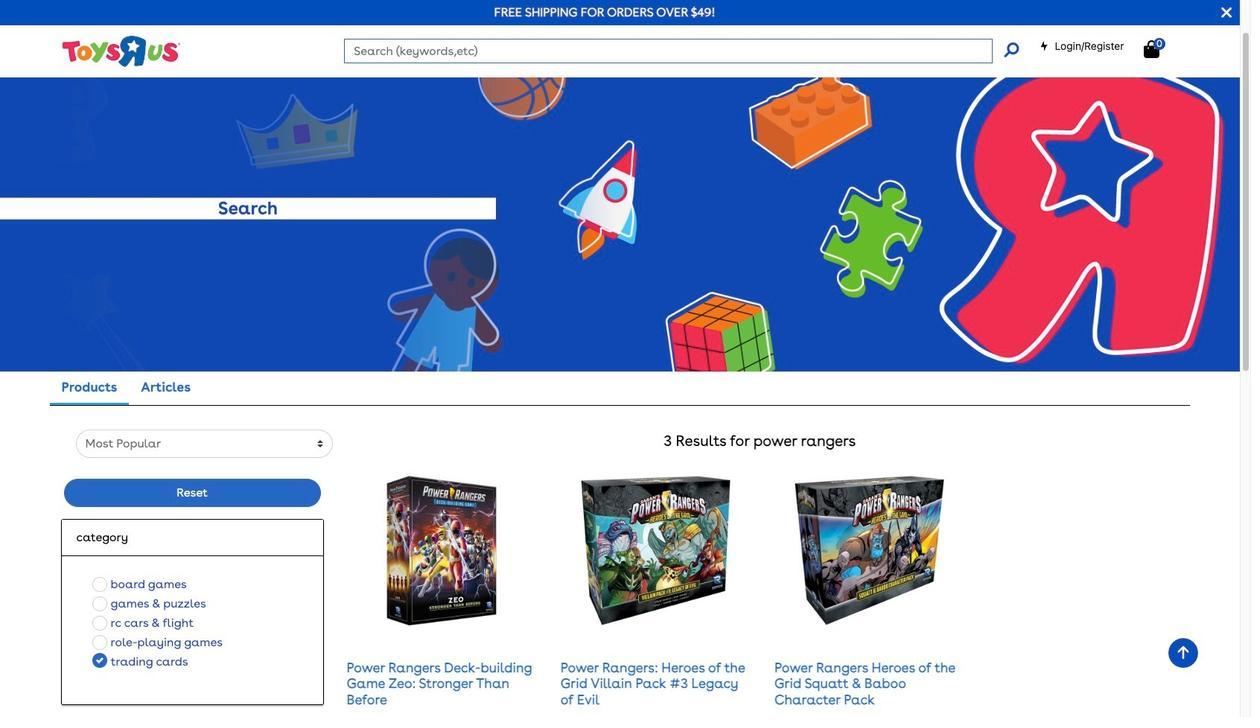 Task type: locate. For each thing, give the bounding box(es) containing it.
None search field
[[345, 39, 1020, 63]]

close button image
[[1222, 4, 1233, 21]]

power rangers heroes of the grid squatt & baboo character pack image
[[795, 476, 945, 626]]

toys r us image
[[61, 35, 180, 68]]

main content
[[0, 46, 1241, 718]]

power rangers deck-building game zeo: stronger than before image
[[367, 476, 517, 626]]

tab list
[[50, 372, 203, 406]]

this icon serves as a link to download the essential accessibility assistive technology app for individuals with physical disabilities. it is featured as part of our commitment to diversity and inclusion. image
[[553, 13, 598, 29]]

menu bar
[[51, 0, 1241, 46]]



Task type: vqa. For each thing, say whether or not it's contained in the screenshot.
category element
yes



Task type: describe. For each thing, give the bounding box(es) containing it.
power rangers: heroes of the grid villain pack #3 legacy of evil image
[[581, 476, 731, 626]]

category element
[[76, 529, 308, 547]]

shopping bag image
[[1145, 40, 1160, 58]]

Enter Keyword or Item No. search field
[[345, 39, 994, 63]]



